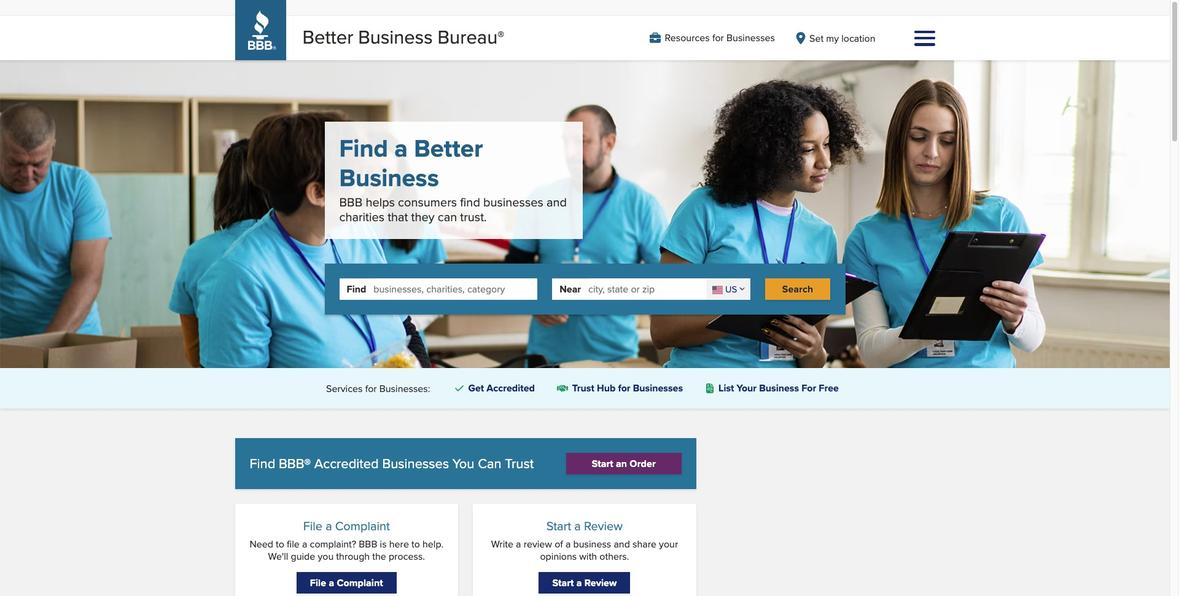 Task type: vqa. For each thing, say whether or not it's contained in the screenshot.
Services for Businesses:
yes



Task type: locate. For each thing, give the bounding box(es) containing it.
2 horizontal spatial businesses
[[727, 31, 776, 45]]

US field
[[707, 279, 751, 300]]

helps
[[366, 193, 395, 211]]

for right services
[[365, 381, 377, 396]]

2 horizontal spatial for
[[713, 31, 724, 45]]

0 horizontal spatial to
[[276, 537, 285, 551]]

start for start an order
[[592, 457, 614, 471]]

1 horizontal spatial better
[[414, 130, 483, 167]]

file a complaint need to file a complaint? bbb is here to help. we'll guide you through the process.
[[250, 517, 444, 563]]

a
[[395, 130, 408, 167], [326, 517, 332, 535], [575, 517, 581, 535], [302, 537, 307, 551], [516, 537, 521, 551], [566, 537, 571, 551], [329, 576, 334, 590], [577, 576, 582, 590]]

find inside find a better business bbb helps consumers find businesses and charities that they can trust.
[[340, 130, 388, 167]]

find
[[340, 130, 388, 167], [347, 282, 366, 296], [250, 454, 275, 473]]

near
[[560, 282, 581, 296]]

0 vertical spatial accredited
[[487, 381, 535, 395]]

1 vertical spatial accredited
[[315, 454, 379, 473]]

0 vertical spatial and
[[547, 193, 567, 211]]

2 to from the left
[[412, 537, 420, 551]]

0 horizontal spatial trust
[[505, 454, 534, 473]]

to right here
[[412, 537, 420, 551]]

through
[[336, 549, 370, 563]]

1 vertical spatial review
[[585, 576, 617, 590]]

help.
[[423, 537, 444, 551]]

trust.
[[460, 208, 487, 226]]

start a review link
[[539, 572, 631, 594]]

bbb left is
[[359, 537, 378, 551]]

start an order link
[[566, 453, 682, 475]]

start down opinions
[[553, 576, 574, 590]]

business inside find a better business bbb helps consumers find businesses and charities that they can trust.
[[340, 160, 439, 196]]

file
[[303, 517, 323, 535], [310, 576, 326, 590]]

1 vertical spatial bbb
[[359, 537, 378, 551]]

bbb left the helps
[[340, 193, 363, 211]]

a up complaint?
[[326, 517, 332, 535]]

businesses for trust hub for businesses
[[633, 381, 683, 395]]

complaint inside file a complaint need to file a complaint? bbb is here to help. we'll guide you through the process.
[[335, 517, 390, 535]]

set
[[810, 31, 824, 45]]

consumers
[[398, 193, 457, 211]]

0 vertical spatial review
[[584, 517, 623, 535]]

0 vertical spatial file
[[303, 517, 323, 535]]

opinions
[[540, 549, 577, 563]]

1 vertical spatial complaint
[[337, 576, 383, 590]]

trust hub for businesses link
[[552, 378, 688, 399]]

review down with at the bottom of the page
[[585, 576, 617, 590]]

trust right can
[[505, 454, 534, 473]]

business
[[358, 23, 433, 50], [340, 160, 439, 196], [760, 381, 800, 395]]

find for businesses
[[250, 454, 275, 473]]

for
[[713, 31, 724, 45], [618, 381, 631, 395], [365, 381, 377, 396]]

0 horizontal spatial businesses
[[382, 454, 449, 473]]

to
[[276, 537, 285, 551], [412, 537, 420, 551]]

0 vertical spatial complaint
[[335, 517, 390, 535]]

start inside start a review write a review of a business and share your opinions with others.
[[547, 517, 572, 535]]

0 horizontal spatial for
[[365, 381, 377, 396]]

for
[[802, 381, 817, 395]]

start
[[592, 457, 614, 471], [547, 517, 572, 535], [553, 576, 574, 590]]

a right "write"
[[516, 537, 521, 551]]

1 horizontal spatial accredited
[[487, 381, 535, 395]]

1 vertical spatial and
[[614, 537, 630, 551]]

charities
[[340, 208, 385, 226]]

can
[[478, 454, 502, 473]]

file for file a complaint need to file a complaint? bbb is here to help. we'll guide you through the process.
[[303, 517, 323, 535]]

1 vertical spatial file
[[310, 576, 326, 590]]

others.
[[600, 549, 630, 563]]

complaint?
[[310, 537, 357, 551]]

0 horizontal spatial and
[[547, 193, 567, 211]]

better
[[303, 23, 354, 50], [414, 130, 483, 167]]

1 horizontal spatial trust
[[573, 381, 595, 395]]

file inside file a complaint need to file a complaint? bbb is here to help. we'll guide you through the process.
[[303, 517, 323, 535]]

businesses:
[[380, 381, 430, 396]]

®
[[498, 26, 505, 45]]

1 vertical spatial business
[[340, 160, 439, 196]]

review for start a review write a review of a business and share your opinions with others.
[[584, 517, 623, 535]]

hub
[[597, 381, 616, 395]]

accredited
[[487, 381, 535, 395], [315, 454, 379, 473]]

business
[[574, 537, 612, 551]]

complaint
[[335, 517, 390, 535], [337, 576, 383, 590]]

complaint up is
[[335, 517, 390, 535]]

review up business on the bottom
[[584, 517, 623, 535]]

the
[[373, 549, 386, 563]]

and for better
[[547, 193, 567, 211]]

file down you
[[310, 576, 326, 590]]

trust left hub
[[573, 381, 595, 395]]

0 horizontal spatial better
[[303, 23, 354, 50]]

businesses
[[484, 193, 544, 211]]

0 vertical spatial bbb
[[340, 193, 363, 211]]

review inside start a review write a review of a business and share your opinions with others.
[[584, 517, 623, 535]]

and inside find a better business bbb helps consumers find businesses and charities that they can trust.
[[547, 193, 567, 211]]

a down you
[[329, 576, 334, 590]]

bbb®
[[279, 454, 311, 473]]

a right of
[[566, 537, 571, 551]]

get
[[469, 381, 484, 395]]

1 vertical spatial trust
[[505, 454, 534, 473]]

1 vertical spatial start
[[547, 517, 572, 535]]

trust
[[573, 381, 595, 395], [505, 454, 534, 473]]

your
[[737, 381, 757, 395]]

for right hub
[[618, 381, 631, 395]]

your
[[659, 537, 679, 551]]

1 to from the left
[[276, 537, 285, 551]]

you
[[453, 454, 475, 473]]

here
[[389, 537, 409, 551]]

and right businesses
[[547, 193, 567, 211]]

and
[[547, 193, 567, 211], [614, 537, 630, 551]]

businesses
[[727, 31, 776, 45], [633, 381, 683, 395], [382, 454, 449, 473]]

1 vertical spatial businesses
[[633, 381, 683, 395]]

for right resources
[[713, 31, 724, 45]]

2 vertical spatial start
[[553, 576, 574, 590]]

and inside start a review write a review of a business and share your opinions with others.
[[614, 537, 630, 551]]

review
[[584, 517, 623, 535], [585, 576, 617, 590]]

a up the helps
[[395, 130, 408, 167]]

2 vertical spatial businesses
[[382, 454, 449, 473]]

accredited right bbb®
[[315, 454, 379, 473]]

1 horizontal spatial and
[[614, 537, 630, 551]]

Near field
[[589, 279, 707, 300]]

an
[[616, 457, 628, 471]]

to left file
[[276, 537, 285, 551]]

start a review
[[553, 576, 617, 590]]

and left share
[[614, 537, 630, 551]]

file
[[287, 537, 300, 551]]

file up complaint?
[[303, 517, 323, 535]]

start up of
[[547, 517, 572, 535]]

0 vertical spatial start
[[592, 457, 614, 471]]

complaint down through
[[337, 576, 383, 590]]

and for review
[[614, 537, 630, 551]]

bbb
[[340, 193, 363, 211], [359, 537, 378, 551]]

find for business
[[340, 130, 388, 167]]

process.
[[389, 549, 425, 563]]

trust hub for businesses
[[573, 381, 683, 395]]

start left an
[[592, 457, 614, 471]]

0 vertical spatial find
[[340, 130, 388, 167]]

start for start a review write a review of a business and share your opinions with others.
[[547, 517, 572, 535]]

accredited right get
[[487, 381, 535, 395]]

0 vertical spatial business
[[358, 23, 433, 50]]

1 vertical spatial better
[[414, 130, 483, 167]]

1 horizontal spatial businesses
[[633, 381, 683, 395]]

they
[[411, 208, 435, 226]]

for for businesses
[[713, 31, 724, 45]]

that
[[388, 208, 408, 226]]

2 vertical spatial find
[[250, 454, 275, 473]]

a group of volunteers. in the foreground, a diverse group of women check notes on a clipboard. in the background, others work on assembling boxes. image
[[0, 60, 1171, 368]]

1 horizontal spatial to
[[412, 537, 420, 551]]



Task type: describe. For each thing, give the bounding box(es) containing it.
a down with at the bottom of the page
[[577, 576, 582, 590]]

0 vertical spatial businesses
[[727, 31, 776, 45]]

a right file
[[302, 537, 307, 551]]

file a complaint
[[310, 576, 383, 590]]

get accredited
[[469, 381, 535, 395]]

we'll
[[268, 549, 288, 563]]

start an order
[[592, 457, 656, 471]]

with
[[580, 549, 597, 563]]

file a complaint link
[[297, 572, 397, 594]]

resources for businesses
[[665, 31, 776, 45]]

services for businesses:
[[326, 381, 430, 396]]

complaint for file a complaint
[[337, 576, 383, 590]]

1 vertical spatial find
[[347, 282, 366, 296]]

can
[[438, 208, 457, 226]]

review
[[524, 537, 553, 551]]

find bbb® accredited businesses you can trust
[[250, 454, 534, 473]]

set my location
[[810, 31, 876, 45]]

get accredited link
[[450, 379, 540, 398]]

write
[[491, 537, 514, 551]]

is
[[380, 537, 387, 551]]

find a better business bbb helps consumers find businesses and charities that they can trust.
[[340, 130, 567, 226]]

search
[[783, 282, 814, 296]]

a inside find a better business bbb helps consumers find businesses and charities that they can trust.
[[395, 130, 408, 167]]

review for start a review
[[585, 576, 617, 590]]

start for start a review
[[553, 576, 574, 590]]

us
[[726, 283, 738, 296]]

free
[[819, 381, 839, 395]]

order
[[630, 457, 656, 471]]

my
[[827, 31, 839, 45]]

start a review write a review of a business and share your opinions with others.
[[491, 517, 679, 563]]

location
[[842, 31, 876, 45]]

for for businesses:
[[365, 381, 377, 396]]

a up business on the bottom
[[575, 517, 581, 535]]

bbb inside find a better business bbb helps consumers find businesses and charities that they can trust.
[[340, 193, 363, 211]]

you
[[318, 549, 334, 563]]

bureau
[[438, 23, 498, 50]]

of
[[555, 537, 563, 551]]

bbb inside file a complaint need to file a complaint? bbb is here to help. we'll guide you through the process.
[[359, 537, 378, 551]]

Find search field
[[374, 279, 538, 300]]

guide
[[291, 549, 315, 563]]

share
[[633, 537, 657, 551]]

complaint for file a complaint need to file a complaint? bbb is here to help. we'll guide you through the process.
[[335, 517, 390, 535]]

better business bureau ®
[[303, 23, 505, 50]]

0 vertical spatial trust
[[573, 381, 595, 395]]

list
[[719, 381, 735, 395]]

list your business for free
[[719, 381, 839, 395]]

file for file a complaint
[[310, 576, 326, 590]]

better inside find a better business bbb helps consumers find businesses and charities that they can trust.
[[414, 130, 483, 167]]

0 horizontal spatial accredited
[[315, 454, 379, 473]]

businesses for find bbb® accredited businesses you can trust
[[382, 454, 449, 473]]

1 horizontal spatial for
[[618, 381, 631, 395]]

2 vertical spatial business
[[760, 381, 800, 395]]

services
[[326, 381, 363, 396]]

need
[[250, 537, 273, 551]]

list your business for free link
[[701, 379, 844, 398]]

search button
[[766, 278, 831, 300]]

0 vertical spatial better
[[303, 23, 354, 50]]

resources for businesses link
[[650, 31, 776, 45]]

accredited inside "link"
[[487, 381, 535, 395]]

resources
[[665, 31, 710, 45]]

find
[[460, 193, 480, 211]]



